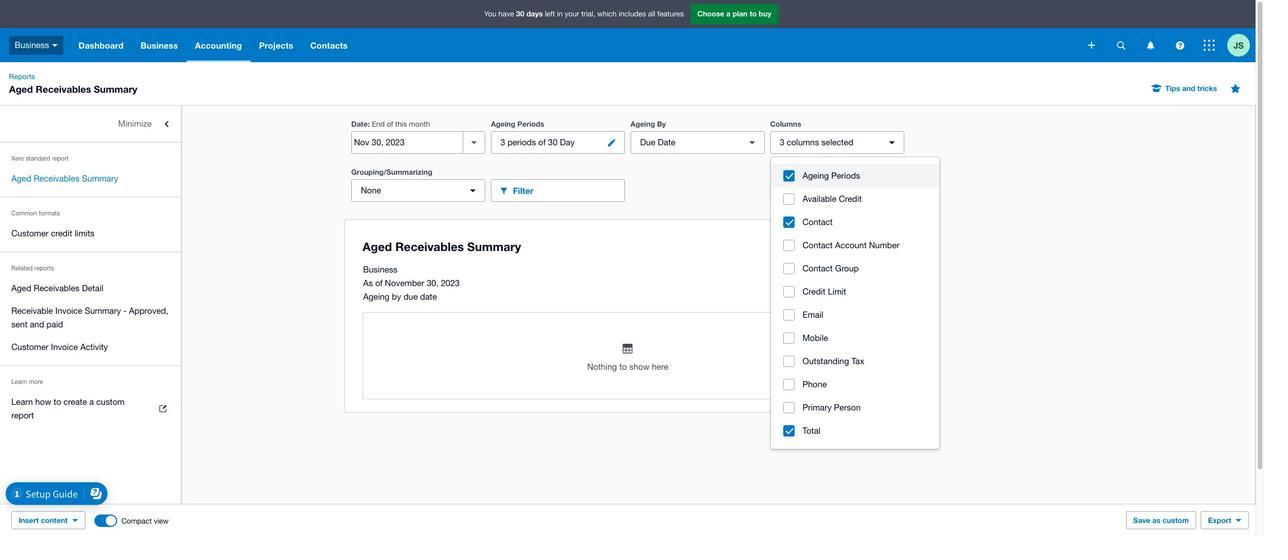 Task type: describe. For each thing, give the bounding box(es) containing it.
group
[[835, 264, 859, 273]]

contact button
[[771, 210, 940, 234]]

this
[[395, 120, 407, 128]]

0 horizontal spatial svg image
[[52, 44, 58, 47]]

-
[[123, 306, 127, 316]]

due
[[640, 137, 656, 147]]

credit
[[51, 229, 72, 238]]

contact for contact
[[803, 217, 833, 227]]

report inside learn how to create a custom report
[[11, 411, 34, 420]]

export
[[1209, 516, 1232, 525]]

banner containing js
[[0, 0, 1256, 62]]

more
[[29, 379, 43, 385]]

here
[[652, 362, 669, 372]]

includes
[[619, 10, 646, 18]]

you have 30 days left in your trial, which includes all features
[[484, 9, 684, 18]]

customer invoice activity
[[11, 342, 108, 352]]

1 horizontal spatial to
[[620, 362, 627, 372]]

common formats
[[11, 210, 60, 217]]

primary person button
[[771, 396, 940, 419]]

outstanding
[[803, 356, 849, 366]]

contact group
[[803, 264, 859, 273]]

30,
[[427, 278, 439, 288]]

in
[[557, 10, 563, 18]]

business inside 'business as of november 30, 2023 ageing by due date'
[[363, 265, 398, 274]]

tips
[[1166, 84, 1181, 93]]

:
[[368, 119, 370, 128]]

by
[[392, 292, 401, 302]]

available credit
[[803, 194, 862, 204]]

learn how to create a custom report
[[11, 397, 125, 420]]

formats
[[39, 210, 60, 217]]

day
[[560, 137, 575, 147]]

to inside learn how to create a custom report
[[54, 397, 61, 407]]

choose
[[698, 9, 725, 18]]

available
[[803, 194, 837, 204]]

receivables for detail
[[34, 283, 80, 293]]

credit inside available credit button
[[839, 194, 862, 204]]

contact account number button
[[771, 234, 940, 257]]

detail
[[82, 283, 103, 293]]

2 business button from the left
[[132, 28, 187, 62]]

days
[[527, 9, 543, 18]]

due date button
[[631, 131, 765, 154]]

a inside learn how to create a custom report
[[89, 397, 94, 407]]

learn for learn more
[[11, 379, 27, 385]]

content
[[41, 516, 68, 525]]

30 inside button
[[548, 137, 558, 147]]

xero standard report
[[11, 155, 69, 162]]

update
[[868, 186, 897, 196]]

of inside date : end of this month
[[387, 120, 393, 128]]

date : end of this month
[[351, 119, 430, 128]]

list box containing ageing periods
[[771, 157, 940, 449]]

dashboard
[[79, 40, 124, 50]]

available credit button
[[771, 187, 940, 210]]

filter
[[513, 185, 534, 195]]

customer for customer credit limits
[[11, 229, 49, 238]]

aged receivables summary link
[[0, 167, 181, 190]]

trial,
[[582, 10, 596, 18]]

periods inside ageing periods "button"
[[832, 171, 861, 181]]

columns
[[770, 119, 802, 128]]

activity
[[80, 342, 108, 352]]

number
[[869, 240, 900, 250]]

0 vertical spatial 30
[[516, 9, 525, 18]]

email
[[803, 310, 824, 320]]

columns
[[787, 137, 819, 147]]

ageing inside 'business as of november 30, 2023 ageing by due date'
[[363, 292, 390, 302]]

dashboard link
[[70, 28, 132, 62]]

group containing ageing periods
[[771, 157, 940, 449]]

contact for contact account number
[[803, 240, 833, 250]]

insert content
[[19, 516, 68, 525]]

reports
[[34, 265, 54, 272]]

and inside "tips and tricks" button
[[1183, 84, 1196, 93]]

contacts button
[[302, 28, 356, 62]]

of for business as of november 30, 2023 ageing by due date
[[375, 278, 383, 288]]

insert
[[19, 516, 39, 525]]

reports aged receivables summary
[[9, 72, 137, 95]]

mobile button
[[771, 326, 940, 350]]

end
[[372, 120, 385, 128]]

choose a plan to buy
[[698, 9, 772, 18]]

customer credit limits link
[[0, 222, 181, 245]]

ageing up "periods"
[[491, 119, 516, 128]]

save
[[1134, 516, 1151, 525]]

credit limit
[[803, 287, 847, 297]]

ageing left by
[[631, 119, 655, 128]]

buy
[[759, 9, 772, 18]]

mobile
[[803, 333, 829, 343]]

contact for contact group
[[803, 264, 833, 273]]

left
[[545, 10, 555, 18]]

ageing by
[[631, 119, 666, 128]]

limits
[[75, 229, 94, 238]]

how
[[35, 397, 51, 407]]

phone
[[803, 380, 827, 389]]

periods
[[508, 137, 536, 147]]

person
[[834, 403, 861, 412]]

plan
[[733, 9, 748, 18]]

reports link
[[5, 71, 40, 83]]

more
[[826, 186, 847, 196]]

account
[[835, 240, 867, 250]]

minimize
[[118, 119, 152, 128]]

xero
[[11, 155, 24, 162]]

as
[[1153, 516, 1161, 525]]

you
[[484, 10, 497, 18]]

date
[[420, 292, 437, 302]]



Task type: vqa. For each thing, say whether or not it's contained in the screenshot.
the bottommost custom
yes



Task type: locate. For each thing, give the bounding box(es) containing it.
3 for 3 periods of 30 day
[[501, 137, 505, 147]]

1 vertical spatial aged
[[11, 174, 31, 183]]

invoice inside receivable invoice summary - approved, sent and paid
[[55, 306, 82, 316]]

more button
[[810, 179, 854, 202]]

custom inside learn how to create a custom report
[[96, 397, 125, 407]]

periods up 3 periods of 30 day
[[518, 119, 544, 128]]

1 vertical spatial report
[[11, 411, 34, 420]]

contact inside contact group button
[[803, 264, 833, 273]]

0 horizontal spatial business button
[[0, 28, 70, 62]]

3 inside button
[[501, 137, 505, 147]]

1 business button from the left
[[0, 28, 70, 62]]

0 vertical spatial custom
[[96, 397, 125, 407]]

features
[[658, 10, 684, 18]]

1 vertical spatial summary
[[82, 174, 118, 183]]

0 vertical spatial date
[[351, 119, 368, 128]]

aged
[[9, 83, 33, 95], [11, 174, 31, 183], [11, 283, 31, 293]]

of inside 'business as of november 30, 2023 ageing by due date'
[[375, 278, 383, 288]]

0 horizontal spatial credit
[[803, 287, 826, 297]]

learn for learn how to create a custom report
[[11, 397, 33, 407]]

receivable
[[11, 306, 53, 316]]

customer inside customer invoice activity link
[[11, 342, 49, 352]]

credit limit button
[[771, 280, 940, 303]]

0 vertical spatial invoice
[[55, 306, 82, 316]]

summary for receivables
[[82, 174, 118, 183]]

contact
[[803, 217, 833, 227], [803, 240, 833, 250], [803, 264, 833, 273]]

svg image
[[1204, 40, 1215, 51], [1117, 41, 1126, 50], [1147, 41, 1155, 50], [1089, 42, 1095, 49]]

aged down the reports link
[[9, 83, 33, 95]]

2 vertical spatial aged
[[11, 283, 31, 293]]

invoice up paid
[[55, 306, 82, 316]]

1 learn from the top
[[11, 379, 27, 385]]

1 vertical spatial learn
[[11, 397, 33, 407]]

and right tips
[[1183, 84, 1196, 93]]

0 vertical spatial contact
[[803, 217, 833, 227]]

invoice for receivable
[[55, 306, 82, 316]]

0 vertical spatial to
[[750, 9, 757, 18]]

learn down learn more
[[11, 397, 33, 407]]

tax
[[852, 356, 865, 366]]

none button
[[351, 179, 485, 202]]

date right due
[[658, 137, 676, 147]]

grouping/summarizing
[[351, 167, 433, 177]]

date left the end
[[351, 119, 368, 128]]

invoice down paid
[[51, 342, 78, 352]]

business
[[15, 40, 49, 50], [141, 40, 178, 50], [363, 265, 398, 274]]

1 vertical spatial ageing periods
[[803, 171, 861, 181]]

customer for customer invoice activity
[[11, 342, 49, 352]]

compact view
[[121, 517, 169, 525]]

2 vertical spatial of
[[375, 278, 383, 288]]

3 for 3 columns selected
[[780, 137, 785, 147]]

credit down ageing periods "button"
[[839, 194, 862, 204]]

aged inside reports aged receivables summary
[[9, 83, 33, 95]]

none
[[361, 186, 381, 195]]

a left plan
[[727, 9, 731, 18]]

2 vertical spatial summary
[[85, 306, 121, 316]]

summary inside reports aged receivables summary
[[94, 83, 137, 95]]

outstanding tax button
[[771, 350, 940, 373]]

credit left limit
[[803, 287, 826, 297]]

receivables for summary
[[34, 174, 80, 183]]

1 horizontal spatial business
[[141, 40, 178, 50]]

0 vertical spatial learn
[[11, 379, 27, 385]]

and inside receivable invoice summary - approved, sent and paid
[[30, 320, 44, 329]]

1 horizontal spatial periods
[[832, 171, 861, 181]]

of
[[387, 120, 393, 128], [539, 137, 546, 147], [375, 278, 383, 288]]

nothing
[[587, 362, 617, 372]]

aged receivables summary
[[11, 174, 118, 183]]

learn inside learn how to create a custom report
[[11, 397, 33, 407]]

of inside button
[[539, 137, 546, 147]]

summary left -
[[85, 306, 121, 316]]

1 vertical spatial date
[[658, 137, 676, 147]]

0 vertical spatial aged
[[9, 83, 33, 95]]

1 horizontal spatial and
[[1183, 84, 1196, 93]]

1 vertical spatial contact
[[803, 240, 833, 250]]

to right the 'how'
[[54, 397, 61, 407]]

0 horizontal spatial custom
[[96, 397, 125, 407]]

ageing down as
[[363, 292, 390, 302]]

0 vertical spatial a
[[727, 9, 731, 18]]

accounting
[[195, 40, 242, 50]]

0 horizontal spatial report
[[11, 411, 34, 420]]

group
[[771, 157, 940, 449]]

30 right have
[[516, 9, 525, 18]]

3 periods of 30 day
[[501, 137, 575, 147]]

receivables down the reports link
[[36, 83, 91, 95]]

2 3 from the left
[[780, 137, 785, 147]]

2 vertical spatial receivables
[[34, 283, 80, 293]]

summary down minimize button
[[82, 174, 118, 183]]

save as custom
[[1134, 516, 1189, 525]]

periods up more
[[832, 171, 861, 181]]

filter button
[[491, 179, 625, 202]]

receivable invoice summary - approved, sent and paid
[[11, 306, 168, 329]]

of right "periods"
[[539, 137, 546, 147]]

1 horizontal spatial business button
[[132, 28, 187, 62]]

your
[[565, 10, 579, 18]]

0 horizontal spatial to
[[54, 397, 61, 407]]

a right "create"
[[89, 397, 94, 407]]

0 horizontal spatial a
[[89, 397, 94, 407]]

2 learn from the top
[[11, 397, 33, 407]]

js
[[1234, 40, 1244, 50]]

aged for aged receivables summary
[[11, 174, 31, 183]]

0 vertical spatial credit
[[839, 194, 862, 204]]

sent
[[11, 320, 28, 329]]

receivables inside reports aged receivables summary
[[36, 83, 91, 95]]

1 horizontal spatial svg image
[[1176, 41, 1185, 50]]

november
[[385, 278, 425, 288]]

aged receivables detail
[[11, 283, 103, 293]]

periods
[[518, 119, 544, 128], [832, 171, 861, 181]]

common
[[11, 210, 37, 217]]

3 periods of 30 day button
[[491, 131, 625, 154]]

a
[[727, 9, 731, 18], [89, 397, 94, 407]]

svg image
[[1176, 41, 1185, 50], [52, 44, 58, 47]]

0 vertical spatial customer
[[11, 229, 49, 238]]

to
[[750, 9, 757, 18], [620, 362, 627, 372], [54, 397, 61, 407]]

1 vertical spatial 30
[[548, 137, 558, 147]]

navigation inside banner
[[70, 28, 1081, 62]]

0 horizontal spatial business
[[15, 40, 49, 50]]

2 customer from the top
[[11, 342, 49, 352]]

0 vertical spatial of
[[387, 120, 393, 128]]

3 left "periods"
[[501, 137, 505, 147]]

nothing to show here
[[587, 362, 669, 372]]

svg image up reports aged receivables summary
[[52, 44, 58, 47]]

business button
[[0, 28, 70, 62], [132, 28, 187, 62]]

tricks
[[1198, 84, 1218, 93]]

0 horizontal spatial of
[[375, 278, 383, 288]]

selected
[[822, 137, 854, 147]]

to left buy
[[750, 9, 757, 18]]

customer down sent
[[11, 342, 49, 352]]

of for 3 periods of 30 day
[[539, 137, 546, 147]]

to left show at the bottom of page
[[620, 362, 627, 372]]

aged down related
[[11, 283, 31, 293]]

aged for aged receivables detail
[[11, 283, 31, 293]]

1 horizontal spatial credit
[[839, 194, 862, 204]]

1 vertical spatial credit
[[803, 287, 826, 297]]

of right as
[[375, 278, 383, 288]]

ageing periods up "periods"
[[491, 119, 544, 128]]

2 horizontal spatial business
[[363, 265, 398, 274]]

Select end date field
[[352, 132, 463, 153]]

1 horizontal spatial report
[[52, 155, 69, 162]]

ageing periods up more
[[803, 171, 861, 181]]

banner
[[0, 0, 1256, 62]]

and down receivable
[[30, 320, 44, 329]]

1 horizontal spatial of
[[387, 120, 393, 128]]

1 vertical spatial periods
[[832, 171, 861, 181]]

invoice
[[55, 306, 82, 316], [51, 342, 78, 352]]

email button
[[771, 303, 940, 326]]

30 left day
[[548, 137, 558, 147]]

list of convenience dates image
[[463, 131, 485, 154]]

1 horizontal spatial ageing periods
[[803, 171, 861, 181]]

1 horizontal spatial 3
[[780, 137, 785, 147]]

2 vertical spatial contact
[[803, 264, 833, 273]]

contact down available
[[803, 217, 833, 227]]

custom
[[96, 397, 125, 407], [1163, 516, 1189, 525]]

contacts
[[310, 40, 348, 50]]

2 horizontal spatial to
[[750, 9, 757, 18]]

insert content button
[[11, 512, 85, 530]]

customer down the common formats at the left top of page
[[11, 229, 49, 238]]

1 vertical spatial to
[[620, 362, 627, 372]]

1 vertical spatial custom
[[1163, 516, 1189, 525]]

receivables down reports
[[34, 283, 80, 293]]

0 horizontal spatial 30
[[516, 9, 525, 18]]

date inside popup button
[[658, 137, 676, 147]]

credit inside credit limit button
[[803, 287, 826, 297]]

invoice for customer
[[51, 342, 78, 352]]

1 vertical spatial of
[[539, 137, 546, 147]]

paid
[[47, 320, 63, 329]]

custom inside save as custom button
[[1163, 516, 1189, 525]]

1 vertical spatial receivables
[[34, 174, 80, 183]]

which
[[598, 10, 617, 18]]

1 vertical spatial and
[[30, 320, 44, 329]]

custom right "create"
[[96, 397, 125, 407]]

1 horizontal spatial a
[[727, 9, 731, 18]]

1 horizontal spatial 30
[[548, 137, 558, 147]]

save as custom button
[[1126, 512, 1197, 530]]

2 horizontal spatial of
[[539, 137, 546, 147]]

limit
[[828, 287, 847, 297]]

1 customer from the top
[[11, 229, 49, 238]]

create
[[63, 397, 87, 407]]

0 horizontal spatial ageing periods
[[491, 119, 544, 128]]

report up the aged receivables summary
[[52, 155, 69, 162]]

all
[[648, 10, 656, 18]]

0 vertical spatial summary
[[94, 83, 137, 95]]

0 horizontal spatial and
[[30, 320, 44, 329]]

report down learn more
[[11, 411, 34, 420]]

summary inside receivable invoice summary - approved, sent and paid
[[85, 306, 121, 316]]

due date
[[640, 137, 676, 147]]

of left this
[[387, 120, 393, 128]]

custom right 'as'
[[1163, 516, 1189, 525]]

0 vertical spatial receivables
[[36, 83, 91, 95]]

1 vertical spatial customer
[[11, 342, 49, 352]]

aged receivables detail link
[[0, 277, 181, 300]]

phone button
[[771, 373, 940, 396]]

as
[[363, 278, 373, 288]]

1 contact from the top
[[803, 217, 833, 227]]

contact up contact group
[[803, 240, 833, 250]]

contact inside contact button
[[803, 217, 833, 227]]

tips and tricks
[[1166, 84, 1218, 93]]

contact account number
[[803, 240, 900, 250]]

summary for invoice
[[85, 306, 121, 316]]

0 horizontal spatial 3
[[501, 137, 505, 147]]

approved,
[[129, 306, 168, 316]]

a inside banner
[[727, 9, 731, 18]]

ageing periods inside "button"
[[803, 171, 861, 181]]

contact up credit limit
[[803, 264, 833, 273]]

Report title field
[[360, 234, 888, 260]]

0 vertical spatial and
[[1183, 84, 1196, 93]]

date
[[351, 119, 368, 128], [658, 137, 676, 147]]

1 vertical spatial a
[[89, 397, 94, 407]]

0 horizontal spatial date
[[351, 119, 368, 128]]

1 horizontal spatial custom
[[1163, 516, 1189, 525]]

0 vertical spatial ageing periods
[[491, 119, 544, 128]]

1 horizontal spatial date
[[658, 137, 676, 147]]

month
[[409, 120, 430, 128]]

total button
[[771, 419, 940, 442]]

compact
[[121, 517, 152, 525]]

3 down columns
[[780, 137, 785, 147]]

contact inside 'contact account number' button
[[803, 240, 833, 250]]

summary up minimize
[[94, 83, 137, 95]]

ageing
[[491, 119, 516, 128], [631, 119, 655, 128], [803, 171, 829, 181], [363, 292, 390, 302]]

related reports
[[11, 265, 54, 272]]

aged down xero
[[11, 174, 31, 183]]

learn left more
[[11, 379, 27, 385]]

1 3 from the left
[[501, 137, 505, 147]]

ageing inside "button"
[[803, 171, 829, 181]]

list box
[[771, 157, 940, 449]]

export button
[[1201, 512, 1249, 530]]

3 contact from the top
[[803, 264, 833, 273]]

customer credit limits
[[11, 229, 94, 238]]

navigation
[[70, 28, 1081, 62]]

receivables down xero standard report
[[34, 174, 80, 183]]

1 vertical spatial invoice
[[51, 342, 78, 352]]

receivable invoice summary - approved, sent and paid link
[[0, 300, 181, 336]]

summary
[[94, 83, 137, 95], [82, 174, 118, 183], [85, 306, 121, 316]]

accounting button
[[187, 28, 251, 62]]

ageing up available
[[803, 171, 829, 181]]

0 vertical spatial report
[[52, 155, 69, 162]]

2 contact from the top
[[803, 240, 833, 250]]

projects button
[[251, 28, 302, 62]]

0 vertical spatial periods
[[518, 119, 544, 128]]

remove from favorites image
[[1224, 77, 1247, 100]]

and
[[1183, 84, 1196, 93], [30, 320, 44, 329]]

svg image up "tips and tricks" button
[[1176, 41, 1185, 50]]

navigation containing dashboard
[[70, 28, 1081, 62]]

tips and tricks button
[[1146, 79, 1224, 97]]

2 vertical spatial to
[[54, 397, 61, 407]]

customer inside the customer credit limits link
[[11, 229, 49, 238]]

3
[[501, 137, 505, 147], [780, 137, 785, 147]]

0 horizontal spatial periods
[[518, 119, 544, 128]]



